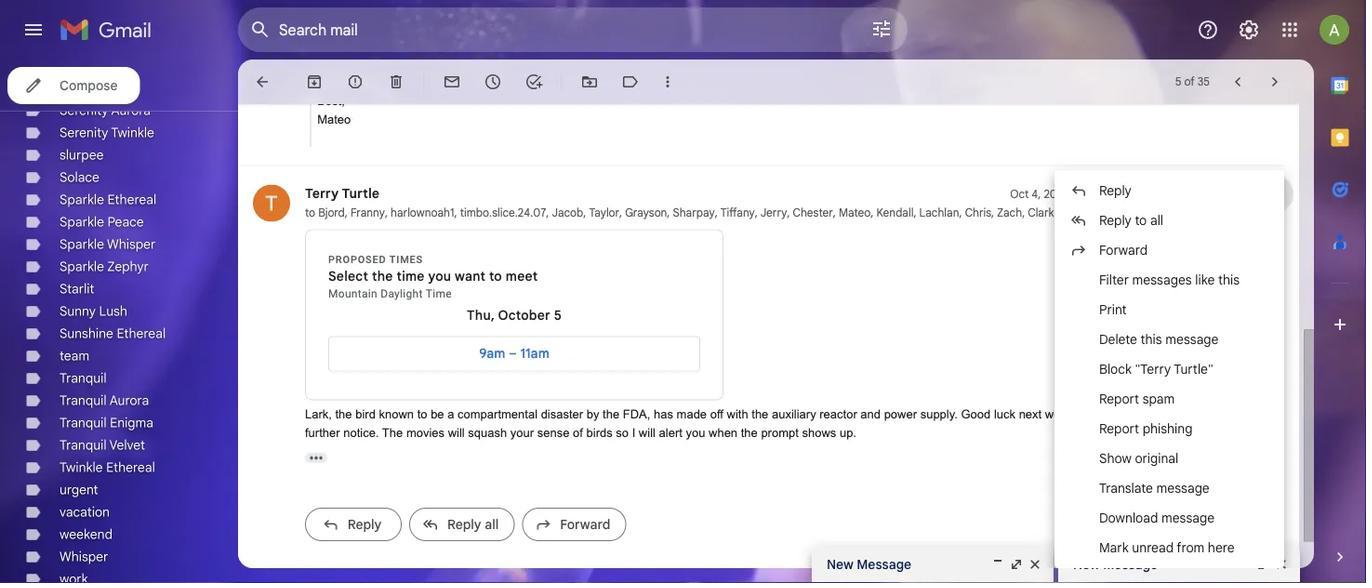 Task type: locate. For each thing, give the bounding box(es) containing it.
the left bird
[[335, 407, 352, 421]]

2 tranquil from the top
[[60, 393, 107, 409]]

of left the 35
[[1184, 75, 1195, 89]]

1 vertical spatial serenity
[[60, 125, 108, 141]]

report spam image
[[346, 73, 365, 91]]

you down "made"
[[686, 426, 705, 439]]

pop out image right minimize icon
[[1009, 557, 1024, 572]]

delete
[[1099, 331, 1137, 347]]

2 horizontal spatial will
[[1141, 407, 1158, 421]]

1 pop out image from the left
[[1009, 557, 1024, 572]]

be left a
[[431, 407, 444, 421]]

solace
[[60, 169, 99, 186]]

main menu image
[[22, 19, 45, 41]]

22 , from the left
[[1316, 206, 1322, 220]]

0 vertical spatial message
[[1166, 331, 1219, 347]]

1 vertical spatial of
[[573, 426, 583, 439]]

navigation
[[0, 60, 238, 583]]

1 be from the left
[[431, 407, 444, 421]]

terry turtle
[[305, 186, 380, 202]]

0 horizontal spatial twinkle
[[60, 459, 103, 476]]

0 horizontal spatial you
[[428, 268, 451, 285]]

sparkle peace link
[[60, 214, 144, 230]]

None search field
[[238, 7, 908, 52]]

minimize image
[[1237, 557, 1252, 572]]

twinkle up urgent link
[[60, 459, 103, 476]]

inoperable
[[1178, 407, 1235, 421]]

Search mail text field
[[279, 20, 819, 39]]

ethereal down lush
[[117, 326, 166, 342]]

close image
[[1028, 557, 1043, 572], [1274, 557, 1289, 572]]

4 tranquil from the top
[[60, 437, 107, 453]]

this
[[1218, 272, 1240, 288], [1141, 331, 1162, 347]]

13 , from the left
[[914, 206, 917, 220]]

1 vertical spatial aurora
[[110, 393, 149, 409]]

tranquil down tranquil enigma
[[60, 437, 107, 453]]

report phishing
[[1099, 420, 1193, 437]]

1 horizontal spatial this
[[1218, 272, 1240, 288]]

sparkle for sparkle zephyr
[[60, 259, 104, 275]]

14 , from the left
[[959, 206, 962, 220]]

reply
[[1099, 182, 1132, 199], [1099, 212, 1132, 228], [348, 516, 382, 533]]

ethereal
[[107, 192, 157, 208], [117, 326, 166, 342], [106, 459, 155, 476]]

be
[[431, 407, 444, 421], [1161, 407, 1175, 421]]

menu containing reply
[[1052, 170, 1285, 568]]

0 horizontal spatial 5
[[554, 307, 562, 324]]

2 vertical spatial message
[[1162, 510, 1215, 526]]

0 vertical spatial serenity
[[60, 102, 108, 119]]

2 vertical spatial ethereal
[[106, 459, 155, 476]]

to left bjord
[[305, 206, 315, 220]]

1 vertical spatial you
[[686, 426, 705, 439]]

jerry
[[761, 206, 787, 220]]

aurora up enigma
[[110, 393, 149, 409]]

serenity down compose
[[60, 102, 108, 119]]

3 sparkle from the top
[[60, 236, 104, 253]]

2 vertical spatial reply
[[348, 516, 382, 533]]

to inside lark, the bird known to be a compartmental disaster by the fda, has made off with the auxiliary reactor and power supply. good luck next week. the ladder will be inoperable until further notice. the movies will squash your sense of birds so i will alert you when the prompt shows up.
[[417, 407, 427, 421]]

5 right october
[[554, 307, 562, 324]]

5 left the 35
[[1175, 75, 1182, 89]]

compose button
[[7, 67, 140, 104]]

peace
[[107, 214, 144, 230]]

spam
[[1143, 391, 1175, 407]]

list
[[238, 0, 1366, 558]]

1 horizontal spatial you
[[686, 426, 705, 439]]

delete this message
[[1099, 331, 1219, 347]]

1 horizontal spatial the
[[1080, 407, 1101, 421]]

1 horizontal spatial be
[[1161, 407, 1175, 421]]

ethereal down velvet
[[106, 459, 155, 476]]

to right the want
[[489, 268, 502, 285]]

timbo.slice.24.07
[[460, 206, 546, 220]]

1 vertical spatial twinkle
[[60, 459, 103, 476]]

whisper down weekend link at bottom left
[[60, 549, 108, 565]]

0 horizontal spatial the
[[382, 426, 403, 439]]

velvet
[[109, 437, 145, 453]]

twinkle down serenity aurora link
[[111, 125, 154, 141]]

will down spam
[[1141, 407, 1158, 421]]

print
[[1099, 301, 1127, 318]]

lark,
[[305, 407, 332, 421]]

9am
[[479, 346, 505, 362]]

tranquil down team link
[[60, 370, 107, 386]]

bjord
[[318, 206, 345, 220]]

1 tranquil from the top
[[60, 370, 107, 386]]

starlit link
[[60, 281, 94, 297]]

serenity up slurpee
[[60, 125, 108, 141]]

twinkle ethereal
[[60, 459, 155, 476]]

bird
[[355, 407, 376, 421]]

team link
[[60, 348, 89, 364]]

ethereal for sparkle ethereal
[[107, 192, 157, 208]]

the right by
[[603, 407, 620, 421]]

1 jacob from the left
[[552, 206, 583, 220]]

mateo
[[317, 112, 351, 126], [839, 206, 871, 220]]

1 vertical spatial report
[[1099, 420, 1139, 437]]

the
[[1080, 407, 1101, 421], [382, 426, 403, 439]]

will down a
[[448, 426, 465, 439]]

1 vertical spatial reply
[[1099, 212, 1132, 228]]

1 sparkle from the top
[[60, 192, 104, 208]]

17 , from the left
[[1054, 206, 1057, 220]]

urgent link
[[60, 482, 98, 498]]

0 horizontal spatial jacob
[[552, 206, 583, 220]]

message up turtle"
[[1166, 331, 1219, 347]]

sunshine ethereal link
[[60, 326, 166, 342]]

2 pop out image from the left
[[1256, 557, 1271, 572]]

0 vertical spatial report
[[1099, 391, 1139, 407]]

1 horizontal spatial mateo
[[839, 206, 871, 220]]

reply to all
[[1099, 212, 1164, 228]]

power
[[884, 407, 917, 421]]

the down known
[[382, 426, 403, 439]]

nadine
[[1088, 206, 1123, 220]]

sparkle down sparkle peace link
[[60, 236, 104, 253]]

pop out image right minimize image
[[1256, 557, 1271, 572]]

aurora
[[111, 102, 151, 119], [110, 393, 149, 409]]

ladder
[[1104, 407, 1138, 421]]

ago)
[[1150, 187, 1173, 201]]

this up the "terry
[[1141, 331, 1162, 347]]

mateo down best,
[[317, 112, 351, 126]]

0 vertical spatial twinkle
[[111, 125, 154, 141]]

20 , from the left
[[1153, 206, 1156, 220]]

the up daylight
[[372, 268, 393, 285]]

to up movies
[[417, 407, 427, 421]]

5 , from the left
[[583, 206, 586, 220]]

1 horizontal spatial jacob
[[1159, 206, 1190, 220]]

5 of 35
[[1175, 75, 1210, 89]]

message up from in the bottom of the page
[[1162, 510, 1215, 526]]

show
[[1099, 450, 1132, 466]]

forward
[[1099, 242, 1148, 258]]

0 vertical spatial mateo
[[317, 112, 351, 126]]

slurpee link
[[60, 147, 104, 163]]

report
[[1099, 391, 1139, 407], [1099, 420, 1139, 437]]

kendall
[[877, 206, 914, 220]]

3 tranquil from the top
[[60, 415, 107, 431]]

disaster
[[541, 407, 583, 421]]

2 close image from the left
[[1274, 557, 1289, 572]]

archive image
[[305, 73, 324, 91]]

chester
[[793, 206, 833, 220]]

0 vertical spatial ethereal
[[107, 192, 157, 208]]

7 , from the left
[[667, 206, 670, 220]]

report up show
[[1099, 420, 1139, 437]]

made
[[677, 407, 707, 421]]

tranquil for tranquil aurora
[[60, 393, 107, 409]]

you up time
[[428, 268, 451, 285]]

0 horizontal spatial be
[[431, 407, 444, 421]]

0 vertical spatial aurora
[[111, 102, 151, 119]]

the down with
[[741, 426, 758, 439]]

the right week.
[[1080, 407, 1101, 421]]

0 vertical spatial the
[[1080, 407, 1101, 421]]

0 horizontal spatial pop out image
[[1009, 557, 1024, 572]]

1 horizontal spatial of
[[1184, 75, 1195, 89]]

sparkle whisper
[[60, 236, 156, 253]]

will right i at the left bottom
[[639, 426, 656, 439]]

2 report from the top
[[1099, 420, 1139, 437]]

oct 4, 2023, 9:46 am (1 day ago)
[[1010, 187, 1173, 201]]

2 serenity from the top
[[60, 125, 108, 141]]

minimize image
[[991, 557, 1005, 572]]

0 horizontal spatial of
[[573, 426, 583, 439]]

1 serenity from the top
[[60, 102, 108, 119]]

show trimmed content image
[[305, 453, 327, 463]]

1 vertical spatial message
[[1157, 480, 1210, 496]]

this right like at the top right of the page
[[1218, 272, 1240, 288]]

0 vertical spatial this
[[1218, 272, 1240, 288]]

sparkle zephyr link
[[60, 259, 149, 275]]

5
[[1175, 75, 1182, 89], [554, 307, 562, 324]]

6 , from the left
[[620, 206, 622, 220]]

sparkle for sparkle whisper
[[60, 236, 104, 253]]

clark
[[1028, 206, 1054, 220]]

new
[[1073, 556, 1100, 572]]

message up the download message
[[1157, 480, 1210, 496]]

times
[[390, 254, 423, 266]]

0 vertical spatial 5
[[1175, 75, 1182, 89]]

oct 4, 2023, 9:46 am (1 day ago) cell
[[1010, 185, 1173, 203]]

close image right minimize image
[[1274, 557, 1289, 572]]

search mail image
[[244, 13, 277, 47]]

1 vertical spatial this
[[1141, 331, 1162, 347]]

lush
[[99, 303, 127, 320]]

close image right minimize icon
[[1028, 557, 1043, 572]]

close image for pop out image related to minimize image
[[1274, 557, 1289, 572]]

pop out image
[[1009, 557, 1024, 572], [1256, 557, 1271, 572]]

1 vertical spatial ethereal
[[117, 326, 166, 342]]

be down spam
[[1161, 407, 1175, 421]]

list containing terry turtle
[[238, 0, 1366, 558]]

aurora for serenity aurora
[[111, 102, 151, 119]]

when
[[709, 426, 738, 439]]

ethereal for sunshine ethereal
[[117, 326, 166, 342]]

october
[[498, 307, 551, 324]]

12 , from the left
[[871, 206, 874, 220]]

11 , from the left
[[833, 206, 836, 220]]

solace link
[[60, 169, 99, 186]]

tranquil enigma link
[[60, 415, 153, 431]]

message for translate message
[[1157, 480, 1210, 496]]

sparkle up starlit on the left
[[60, 259, 104, 275]]

squash
[[468, 426, 507, 439]]

original
[[1135, 450, 1179, 466]]

4 sparkle from the top
[[60, 259, 104, 275]]

newer image
[[1229, 73, 1247, 91]]

1 horizontal spatial close image
[[1274, 557, 1289, 572]]

serenity twinkle link
[[60, 125, 154, 141]]

0 vertical spatial you
[[428, 268, 451, 285]]

will
[[1141, 407, 1158, 421], [448, 426, 465, 439], [639, 426, 656, 439]]

whisper up zephyr
[[107, 236, 156, 253]]

aurora up serenity twinkle link
[[111, 102, 151, 119]]

1 report from the top
[[1099, 391, 1139, 407]]

1 vertical spatial 5
[[554, 307, 562, 324]]

1 horizontal spatial pop out image
[[1256, 557, 1271, 572]]

0 vertical spatial reply
[[1099, 182, 1132, 199]]

0 horizontal spatial close image
[[1028, 557, 1043, 572]]

the
[[372, 268, 393, 285], [335, 407, 352, 421], [603, 407, 620, 421], [752, 407, 769, 421], [741, 426, 758, 439]]

you inside proposed times select the time you want to meet mountain daylight time
[[428, 268, 451, 285]]

jacob left the taylor
[[552, 206, 583, 220]]

sunny lush link
[[60, 303, 127, 320]]

1 close image from the left
[[1028, 557, 1043, 572]]

menu
[[1052, 170, 1285, 568]]

to bjord , franny , harlownoah1 , timbo.slice.24.07 , jacob , taylor , grayson , sharpay , tiffany , jerry , chester , mateo , kendall , lachlan , chris , zach , clark , tara , nadine , jack , jacob
[[305, 206, 1190, 220]]

block "terry turtle"
[[1099, 361, 1214, 377]]

2 sparkle from the top
[[60, 214, 104, 230]]

translate message
[[1099, 480, 1210, 496]]

tranquil up the "tranquil velvet"
[[60, 415, 107, 431]]

you inside lark, the bird known to be a compartmental disaster by the fda, has made off with the auxiliary reactor and power supply. good luck next week. the ladder will be inoperable until further notice. the movies will squash your sense of birds so i will alert you when the prompt shows up.
[[686, 426, 705, 439]]

tranquil down tranquil "link"
[[60, 393, 107, 409]]

mateo left kendall on the top right of the page
[[839, 206, 871, 220]]

"terry
[[1135, 361, 1171, 377]]

daylight
[[381, 287, 423, 300]]

sparkle up 'sparkle whisper' link
[[60, 214, 104, 230]]

of left the birds at bottom left
[[573, 426, 583, 439]]

translate
[[1099, 480, 1153, 496]]

next
[[1019, 407, 1042, 421]]

sparkle for sparkle peace
[[60, 214, 104, 230]]

sparkle down solace
[[60, 192, 104, 208]]

report up ladder
[[1099, 391, 1139, 407]]

phishing
[[1143, 420, 1193, 437]]

1 vertical spatial the
[[382, 426, 403, 439]]

off
[[710, 407, 724, 421]]

you
[[428, 268, 451, 285], [686, 426, 705, 439]]

ethereal up peace
[[107, 192, 157, 208]]

tab list
[[1314, 60, 1366, 516]]

18 , from the left
[[1082, 206, 1085, 220]]

twinkle
[[111, 125, 154, 141], [60, 459, 103, 476]]

jacob down ago) at the right top of page
[[1159, 206, 1190, 220]]



Task type: vqa. For each thing, say whether or not it's contained in the screenshot.
Message
yes



Task type: describe. For each thing, give the bounding box(es) containing it.
tranquil for tranquil velvet
[[60, 437, 107, 453]]

thu, october 5
[[467, 307, 562, 324]]

harlownoah1
[[391, 206, 454, 220]]

compartmental
[[458, 407, 538, 421]]

new message
[[1073, 556, 1158, 572]]

ethereal for twinkle ethereal
[[106, 459, 155, 476]]

9:46 am
[[1075, 187, 1115, 201]]

block
[[1099, 361, 1132, 377]]

0 horizontal spatial will
[[448, 426, 465, 439]]

add to tasks image
[[525, 73, 543, 91]]

good
[[961, 407, 991, 421]]

taylor
[[589, 206, 620, 220]]

advanced search options image
[[863, 10, 900, 47]]

twinkle ethereal link
[[60, 459, 155, 476]]

pop out image for minimize image
[[1256, 557, 1271, 572]]

vacation
[[60, 504, 110, 520]]

message
[[1103, 556, 1158, 572]]

sunny
[[60, 303, 96, 320]]

pop out image for minimize icon
[[1009, 557, 1024, 572]]

zephyr
[[107, 259, 149, 275]]

day
[[1128, 187, 1147, 201]]

aurora for tranquil aurora
[[110, 393, 149, 409]]

tranquil for tranquil enigma
[[60, 415, 107, 431]]

reply for reply link
[[348, 516, 382, 533]]

weekend
[[60, 526, 113, 543]]

navigation containing compose
[[0, 60, 238, 583]]

21 , from the left
[[1286, 206, 1292, 220]]

sparkle peace
[[60, 214, 144, 230]]

the inside proposed times select the time you want to meet mountain daylight time
[[372, 268, 393, 285]]

report for report phishing
[[1099, 420, 1139, 437]]

(1
[[1117, 187, 1126, 201]]

filter messages like this
[[1099, 272, 1240, 288]]

turtle
[[342, 186, 380, 202]]

mark
[[1099, 539, 1129, 556]]

franny
[[351, 206, 385, 220]]

known
[[379, 407, 414, 421]]

serenity for serenity twinkle
[[60, 125, 108, 141]]

select
[[328, 268, 368, 285]]

grayson
[[625, 206, 667, 220]]

2 , from the left
[[385, 206, 388, 220]]

lachlan
[[920, 206, 959, 220]]

1 horizontal spatial twinkle
[[111, 125, 154, 141]]

tranquil aurora link
[[60, 393, 149, 409]]

to inside proposed times select the time you want to meet mountain daylight time
[[489, 268, 502, 285]]

2 jacob from the left
[[1159, 206, 1190, 220]]

–
[[509, 346, 517, 362]]

1 , from the left
[[345, 206, 348, 220]]

9 , from the left
[[755, 206, 758, 220]]

gmail image
[[60, 11, 161, 48]]

report spam
[[1099, 391, 1175, 407]]

download
[[1099, 510, 1158, 526]]

terry
[[305, 186, 339, 202]]

1 horizontal spatial 5
[[1175, 75, 1182, 89]]

the right with
[[752, 407, 769, 421]]

bjord,
[[348, 21, 380, 35]]

urgent
[[60, 482, 98, 498]]

delete image
[[387, 73, 406, 91]]

11am
[[520, 346, 549, 362]]

3 , from the left
[[454, 206, 457, 220]]

reply for reply to all
[[1099, 212, 1132, 228]]

16 , from the left
[[1022, 206, 1025, 220]]

i
[[632, 426, 636, 439]]

message for download message
[[1162, 510, 1215, 526]]

back to inbox image
[[253, 73, 272, 91]]

proposed times select the time you want to meet mountain daylight time
[[328, 254, 538, 300]]

so
[[616, 426, 629, 439]]

time
[[426, 287, 452, 300]]

snooze image
[[484, 73, 502, 91]]

to left all
[[1135, 212, 1147, 228]]

tranquil for tranquil "link"
[[60, 370, 107, 386]]

1 horizontal spatial will
[[639, 426, 656, 439]]

10 , from the left
[[787, 206, 790, 220]]

9am – 11am
[[479, 346, 549, 362]]

serenity aurora link
[[60, 102, 151, 119]]

0 horizontal spatial this
[[1141, 331, 1162, 347]]

sparkle ethereal
[[60, 192, 157, 208]]

1 vertical spatial whisper
[[60, 549, 108, 565]]

filter
[[1099, 272, 1129, 288]]

until
[[1238, 407, 1260, 421]]

vacation link
[[60, 504, 110, 520]]

serenity aurora
[[60, 102, 151, 119]]

all
[[1150, 212, 1164, 228]]

by
[[587, 407, 599, 421]]

tranquil velvet link
[[60, 437, 145, 453]]

here
[[1208, 539, 1235, 556]]

sunshine ethereal
[[60, 326, 166, 342]]

tranquil enigma
[[60, 415, 153, 431]]

19 , from the left
[[1123, 206, 1126, 220]]

older image
[[1266, 73, 1285, 91]]

thu,
[[467, 307, 495, 324]]

oct
[[1010, 187, 1029, 201]]

your
[[511, 426, 534, 439]]

has
[[654, 407, 673, 421]]

0 vertical spatial of
[[1184, 75, 1195, 89]]

sense
[[537, 426, 570, 439]]

sparkle for sparkle ethereal
[[60, 192, 104, 208]]

team
[[60, 348, 89, 364]]

tara
[[1060, 206, 1082, 220]]

15 , from the left
[[992, 206, 994, 220]]

8 , from the left
[[715, 206, 718, 220]]

best, mateo
[[317, 94, 351, 126]]

best,
[[317, 94, 345, 108]]

notice.
[[343, 426, 379, 439]]

compose
[[60, 77, 118, 93]]

close image for pop out image for minimize icon
[[1028, 557, 1043, 572]]

2023,
[[1044, 187, 1072, 201]]

report for report spam
[[1099, 391, 1139, 407]]

settings image
[[1238, 19, 1260, 41]]

messages
[[1133, 272, 1192, 288]]

hello
[[317, 21, 345, 35]]

mark as unread image
[[443, 73, 461, 91]]

birds
[[586, 426, 613, 439]]

tranquil aurora
[[60, 393, 149, 409]]

of inside lark, the bird known to be a compartmental disaster by the fda, has made off with the auxiliary reactor and power supply. good luck next week. the ladder will be inoperable until further notice. the movies will squash your sense of birds so i will alert you when the prompt shows up.
[[573, 426, 583, 439]]

2 be from the left
[[1161, 407, 1175, 421]]

mark unread from here
[[1099, 539, 1235, 556]]

serenity for serenity aurora
[[60, 102, 108, 119]]

meet
[[506, 268, 538, 285]]

0 vertical spatial whisper
[[107, 236, 156, 253]]

time
[[397, 268, 425, 285]]

1 vertical spatial mateo
[[839, 206, 871, 220]]

0 horizontal spatial mateo
[[317, 112, 351, 126]]

like
[[1195, 272, 1215, 288]]

4 , from the left
[[546, 206, 549, 220]]

sharpay
[[673, 206, 715, 220]]

support image
[[1197, 19, 1219, 41]]

tiffany
[[721, 206, 755, 220]]

movies
[[406, 426, 445, 439]]

35
[[1198, 75, 1210, 89]]

4,
[[1032, 187, 1041, 201]]

weekend link
[[60, 526, 113, 543]]

week.
[[1045, 407, 1077, 421]]

mountain
[[328, 287, 378, 300]]

unread
[[1132, 539, 1174, 556]]

whisper link
[[60, 549, 108, 565]]

want
[[455, 268, 486, 285]]



